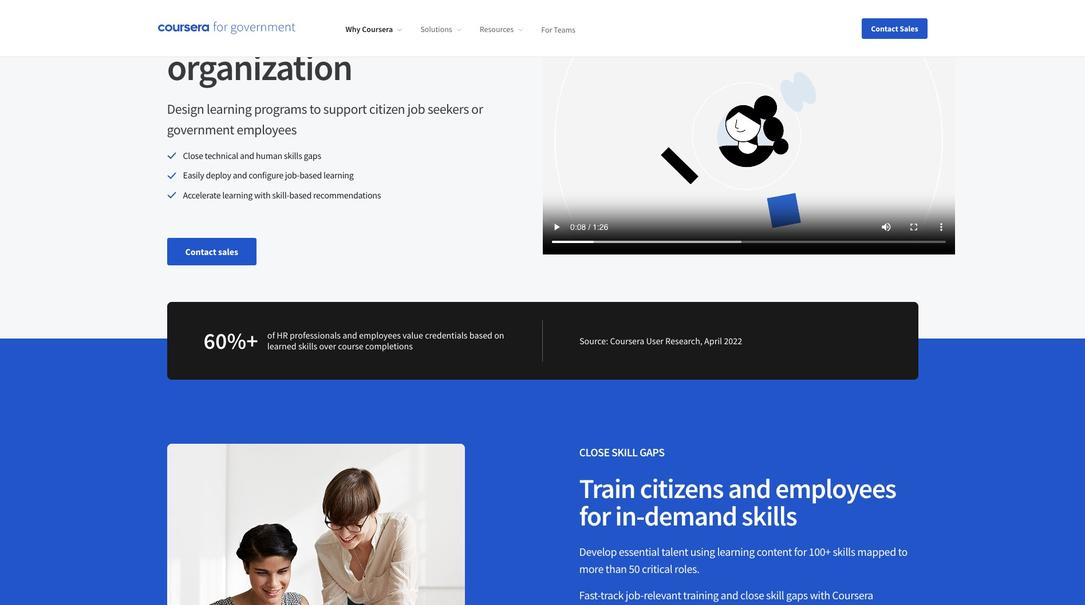 Task type: describe. For each thing, give the bounding box(es) containing it.
in-
[[615, 500, 644, 534]]

0 horizontal spatial gaps
[[304, 150, 321, 162]]

0 vertical spatial based
[[300, 170, 322, 181]]

job
[[408, 100, 425, 118]]

accelerate learning with skill-based recommendations
[[183, 189, 381, 201]]

roles.
[[675, 563, 700, 577]]

sales
[[900, 23, 918, 34]]

close for close skill gaps
[[579, 446, 610, 460]]

government
[[167, 121, 234, 139]]

fast-
[[579, 589, 601, 603]]

configure
[[249, 170, 283, 181]]

contact for contact sales
[[871, 23, 898, 34]]

for inside develop essential talent using learning content for 100+ skills mapped to more than 50 critical roles.
[[794, 545, 807, 560]]

design
[[167, 100, 204, 118]]

easily deploy and configure job-based learning
[[183, 170, 354, 181]]

organization
[[167, 44, 352, 90]]

technical
[[205, 150, 238, 162]]

mapped
[[858, 545, 896, 560]]

job- inside 'fast-track job-relevant training and close skill gaps with coursera'
[[626, 589, 644, 603]]

contact sales button
[[862, 18, 928, 39]]

employees inside train citizens and employees for in-demand skills
[[776, 472, 896, 506]]

learning down deploy
[[222, 189, 253, 201]]

fast-track job-relevant training and close skill gaps with coursera
[[579, 589, 896, 606]]

2022
[[724, 335, 742, 347]]

professionals
[[290, 330, 341, 341]]

seekers
[[428, 100, 469, 118]]

course
[[338, 341, 364, 352]]

coursera inside 'fast-track job-relevant training and close skill gaps with coursera'
[[832, 589, 873, 603]]

completions
[[365, 341, 413, 352]]

credentials
[[425, 330, 468, 341]]

based inside the of hr professionals and employees value credentials based on learned skills over course completions
[[470, 330, 493, 341]]

coursera for government image
[[158, 22, 295, 35]]

and for train
[[728, 472, 771, 506]]

100+
[[809, 545, 831, 560]]

close
[[741, 589, 764, 603]]

demand
[[644, 500, 737, 534]]

to inside design learning programs to support citizen job seekers or government employees
[[310, 100, 321, 118]]

close skill gaps
[[579, 446, 665, 460]]

gaps inside 'fast-track job-relevant training and close skill gaps with coursera'
[[786, 589, 808, 603]]

for inside train citizens and employees for in-demand skills
[[579, 500, 611, 534]]

and for easily
[[233, 170, 247, 181]]

using
[[691, 545, 715, 560]]

essential
[[619, 545, 660, 560]]

and for close
[[240, 150, 254, 162]]

for teams link
[[541, 24, 576, 34]]

design learning programs to support citizen job seekers or government employees
[[167, 100, 483, 139]]

train citizens and employees for in-demand skills
[[579, 472, 896, 534]]

0 horizontal spatial with
[[254, 189, 271, 201]]

drive digital transformation in your organization
[[167, 0, 499, 90]]

track
[[601, 589, 624, 603]]

learning up recommendations
[[324, 170, 354, 181]]

programs
[[254, 100, 307, 118]]

learning inside develop essential talent using learning content for 100+ skills mapped to more than 50 critical roles.
[[717, 545, 755, 560]]

digital
[[250, 0, 343, 17]]

relevant
[[644, 589, 681, 603]]

gaps
[[640, 446, 665, 460]]

deploy
[[206, 170, 231, 181]]

easily
[[183, 170, 204, 181]]

0 vertical spatial job-
[[285, 170, 300, 181]]

close skills gaps image
[[167, 445, 465, 606]]

develop
[[579, 545, 617, 560]]

value
[[403, 330, 423, 341]]

learning inside design learning programs to support citizen job seekers or government employees
[[207, 100, 252, 118]]

of
[[267, 330, 275, 341]]

resources
[[480, 24, 514, 34]]

skill
[[612, 446, 638, 460]]

solutions
[[420, 24, 452, 34]]

for
[[541, 24, 552, 34]]

human
[[256, 150, 282, 162]]

contact sales
[[185, 246, 238, 258]]

skill
[[766, 589, 784, 603]]



Task type: locate. For each thing, give the bounding box(es) containing it.
close left skill
[[579, 446, 610, 460]]

contact
[[871, 23, 898, 34], [185, 246, 216, 258]]

2 vertical spatial employees
[[776, 472, 896, 506]]

close up easily
[[183, 150, 203, 162]]

0 vertical spatial to
[[310, 100, 321, 118]]

skills inside develop essential talent using learning content for 100+ skills mapped to more than 50 critical roles.
[[833, 545, 856, 560]]

why coursera
[[346, 24, 393, 34]]

your
[[431, 7, 499, 53]]

and inside the of hr professionals and employees value credentials based on learned skills over course completions
[[343, 330, 357, 341]]

more
[[579, 563, 604, 577]]

train
[[579, 472, 635, 506]]

contact sales link
[[167, 238, 257, 266]]

1 vertical spatial contact
[[185, 246, 216, 258]]

0 horizontal spatial for
[[579, 500, 611, 534]]

0 vertical spatial employees
[[237, 121, 297, 139]]

support
[[323, 100, 367, 118]]

0 horizontal spatial close
[[183, 150, 203, 162]]

1 horizontal spatial employees
[[359, 330, 401, 341]]

gaps down design learning programs to support citizen job seekers or government employees
[[304, 150, 321, 162]]

0 vertical spatial gaps
[[304, 150, 321, 162]]

0 horizontal spatial job-
[[285, 170, 300, 181]]

source:
[[580, 335, 608, 347]]

0 vertical spatial close
[[183, 150, 203, 162]]

why
[[346, 24, 361, 34]]

close technical and human skills gaps
[[183, 150, 321, 162]]

skills inside the of hr professionals and employees value credentials based on learned skills over course completions
[[298, 341, 317, 352]]

job- right track
[[626, 589, 644, 603]]

0 vertical spatial for
[[579, 500, 611, 534]]

with left skill- at left
[[254, 189, 271, 201]]

for teams
[[541, 24, 576, 34]]

1 vertical spatial to
[[898, 545, 908, 560]]

for
[[579, 500, 611, 534], [794, 545, 807, 560]]

learning right using
[[717, 545, 755, 560]]

coursera left user on the bottom right
[[610, 335, 645, 347]]

coursera
[[362, 24, 393, 34], [610, 335, 645, 347], [832, 589, 873, 603]]

on
[[494, 330, 504, 341]]

1 vertical spatial with
[[810, 589, 830, 603]]

1 horizontal spatial to
[[898, 545, 908, 560]]

1 vertical spatial for
[[794, 545, 807, 560]]

user
[[646, 335, 664, 347]]

2 horizontal spatial employees
[[776, 472, 896, 506]]

to inside develop essential talent using learning content for 100+ skills mapped to more than 50 critical roles.
[[898, 545, 908, 560]]

over
[[319, 341, 336, 352]]

based
[[300, 170, 322, 181], [289, 189, 312, 201], [470, 330, 493, 341]]

transformation
[[167, 7, 391, 53]]

2 vertical spatial coursera
[[832, 589, 873, 603]]

learning up government
[[207, 100, 252, 118]]

0 vertical spatial contact
[[871, 23, 898, 34]]

for left 100+
[[794, 545, 807, 560]]

citizen
[[369, 100, 405, 118]]

job-
[[285, 170, 300, 181], [626, 589, 644, 603]]

1 horizontal spatial close
[[579, 446, 610, 460]]

contact sales
[[871, 23, 918, 34]]

contact for contact sales
[[185, 246, 216, 258]]

skills inside train citizens and employees for in-demand skills
[[742, 500, 797, 534]]

skills right 100+
[[833, 545, 856, 560]]

with
[[254, 189, 271, 201], [810, 589, 830, 603]]

close
[[183, 150, 203, 162], [579, 446, 610, 460]]

skills
[[284, 150, 302, 162], [298, 341, 317, 352], [742, 500, 797, 534], [833, 545, 856, 560]]

1 horizontal spatial with
[[810, 589, 830, 603]]

drive
[[167, 0, 244, 17]]

resources link
[[480, 24, 523, 34]]

skills left the "over"
[[298, 341, 317, 352]]

with down 100+
[[810, 589, 830, 603]]

1 vertical spatial close
[[579, 446, 610, 460]]

to left support
[[310, 100, 321, 118]]

close for close technical and human skills gaps
[[183, 150, 203, 162]]

employees inside design learning programs to support citizen job seekers or government employees
[[237, 121, 297, 139]]

why coursera link
[[346, 24, 402, 34]]

with inside 'fast-track job-relevant training and close skill gaps with coursera'
[[810, 589, 830, 603]]

coursera down mapped
[[832, 589, 873, 603]]

job- up accelerate learning with skill-based recommendations
[[285, 170, 300, 181]]

and
[[240, 150, 254, 162], [233, 170, 247, 181], [343, 330, 357, 341], [728, 472, 771, 506], [721, 589, 739, 603]]

learning
[[207, 100, 252, 118], [324, 170, 354, 181], [222, 189, 253, 201], [717, 545, 755, 560]]

skills right human
[[284, 150, 302, 162]]

skills up content
[[742, 500, 797, 534]]

coursera for source:
[[610, 335, 645, 347]]

coursera for why
[[362, 24, 393, 34]]

research,
[[666, 335, 703, 347]]

or
[[471, 100, 483, 118]]

accelerate
[[183, 189, 221, 201]]

1 horizontal spatial for
[[794, 545, 807, 560]]

1 vertical spatial job-
[[626, 589, 644, 603]]

based down the easily deploy and configure job-based learning
[[289, 189, 312, 201]]

0 vertical spatial with
[[254, 189, 271, 201]]

than
[[606, 563, 627, 577]]

based left on
[[470, 330, 493, 341]]

1 vertical spatial coursera
[[610, 335, 645, 347]]

hr
[[277, 330, 288, 341]]

based up accelerate learning with skill-based recommendations
[[300, 170, 322, 181]]

1 vertical spatial gaps
[[786, 589, 808, 603]]

1 horizontal spatial job-
[[626, 589, 644, 603]]

sales
[[218, 246, 238, 258]]

teams
[[554, 24, 576, 34]]

0 vertical spatial coursera
[[362, 24, 393, 34]]

50
[[629, 563, 640, 577]]

solutions link
[[420, 24, 461, 34]]

1 vertical spatial based
[[289, 189, 312, 201]]

60%+
[[204, 327, 258, 356]]

to
[[310, 100, 321, 118], [898, 545, 908, 560]]

critical
[[642, 563, 673, 577]]

2 horizontal spatial coursera
[[832, 589, 873, 603]]

skill-
[[272, 189, 289, 201]]

employees inside the of hr professionals and employees value credentials based on learned skills over course completions
[[359, 330, 401, 341]]

gaps
[[304, 150, 321, 162], [786, 589, 808, 603]]

content
[[757, 545, 792, 560]]

to right mapped
[[898, 545, 908, 560]]

of hr professionals and employees value credentials based on learned skills over course completions
[[267, 330, 504, 352]]

learned
[[267, 341, 297, 352]]

0 horizontal spatial contact
[[185, 246, 216, 258]]

in
[[397, 7, 425, 53]]

2 vertical spatial based
[[470, 330, 493, 341]]

coursera right why
[[362, 24, 393, 34]]

contact inside button
[[871, 23, 898, 34]]

employees
[[237, 121, 297, 139], [359, 330, 401, 341], [776, 472, 896, 506]]

april
[[705, 335, 722, 347]]

and inside 'fast-track job-relevant training and close skill gaps with coursera'
[[721, 589, 739, 603]]

recommendations
[[313, 189, 381, 201]]

0 horizontal spatial coursera
[[362, 24, 393, 34]]

0 horizontal spatial to
[[310, 100, 321, 118]]

gaps right skill
[[786, 589, 808, 603]]

source: coursera user research, april 2022
[[580, 335, 742, 347]]

develop essential talent using learning content for 100+ skills mapped to more than 50 critical roles.
[[579, 545, 908, 577]]

1 horizontal spatial gaps
[[786, 589, 808, 603]]

1 horizontal spatial coursera
[[610, 335, 645, 347]]

and inside train citizens and employees for in-demand skills
[[728, 472, 771, 506]]

0 horizontal spatial employees
[[237, 121, 297, 139]]

training
[[683, 589, 719, 603]]

1 horizontal spatial contact
[[871, 23, 898, 34]]

1 vertical spatial employees
[[359, 330, 401, 341]]

talent
[[662, 545, 688, 560]]

citizens
[[640, 472, 724, 506]]

for left in-
[[579, 500, 611, 534]]



Task type: vqa. For each thing, say whether or not it's contained in the screenshot.
CLOSE SKILL GAPS
yes



